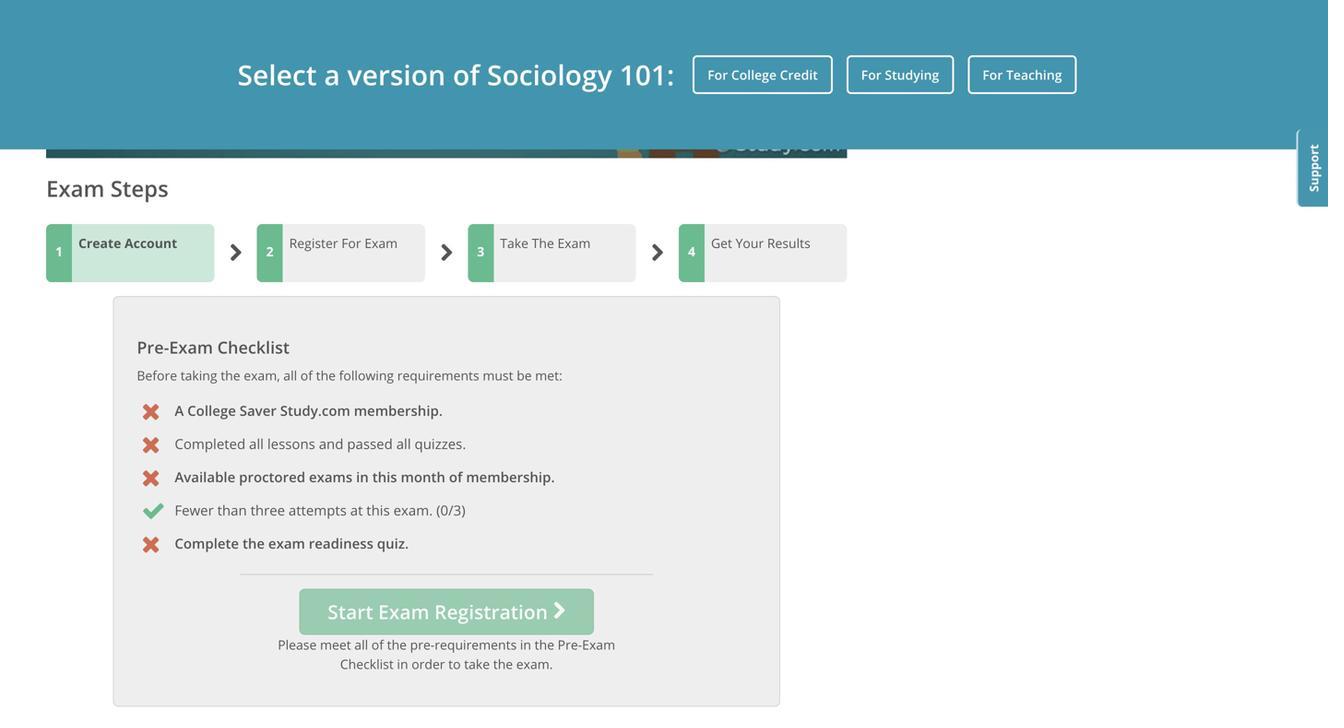Task type: describe. For each thing, give the bounding box(es) containing it.
of right version
[[453, 56, 480, 94]]

readiness
[[309, 534, 373, 553]]

the
[[532, 234, 554, 252]]

requirements inside please meet all of the pre-requirements in the pre-exam checklist in order to take the exam.
[[435, 636, 517, 654]]

0 vertical spatial exam.
[[393, 501, 433, 520]]

3
[[477, 242, 484, 260]]

register
[[289, 234, 338, 252]]

completed all lessons and passed all quizzes.
[[175, 434, 466, 453]]

met:
[[535, 367, 562, 384]]

of right month
[[449, 468, 462, 486]]

college for for
[[731, 66, 777, 84]]

the left exam
[[243, 534, 265, 553]]

the down chevron right icon
[[535, 636, 554, 654]]

exam. inside please meet all of the pre-requirements in the pre-exam checklist in order to take the exam.
[[516, 655, 553, 673]]

for studying
[[861, 66, 939, 84]]

studying
[[885, 66, 939, 84]]

take
[[464, 655, 490, 673]]

proctored
[[239, 468, 305, 486]]

for studying button
[[846, 55, 954, 94]]

month
[[401, 468, 445, 486]]

for teaching button
[[968, 55, 1077, 94]]

pre- inside pre-exam checklist before taking the exam, all of the following requirements must be met:
[[137, 336, 169, 359]]

quizzes.
[[415, 434, 466, 453]]

and
[[319, 434, 343, 453]]

get your results
[[711, 234, 810, 252]]

than
[[217, 501, 247, 520]]

2
[[266, 242, 274, 260]]

order
[[412, 655, 445, 673]]

the left the exam,
[[221, 367, 240, 384]]

for for for teaching
[[983, 66, 1003, 84]]

saver
[[240, 401, 277, 420]]

of inside please meet all of the pre-requirements in the pre-exam checklist in order to take the exam.
[[371, 636, 384, 654]]

the up study.com
[[316, 367, 336, 384]]

please
[[278, 636, 317, 654]]

support
[[1306, 144, 1322, 192]]

1 horizontal spatial membership.
[[466, 468, 555, 486]]

create
[[78, 234, 121, 252]]

requirements inside pre-exam checklist before taking the exam, all of the following requirements must be met:
[[397, 367, 479, 384]]

4
[[688, 242, 695, 260]]

quiz.
[[377, 534, 409, 553]]

all inside pre-exam checklist before taking the exam, all of the following requirements must be met:
[[283, 367, 297, 384]]

1 vertical spatial this
[[366, 501, 390, 520]]

for right register
[[341, 234, 361, 252]]

available
[[175, 468, 235, 486]]

complete the                               exam readiness quiz.
[[175, 534, 409, 553]]

fewer
[[175, 501, 214, 520]]

three
[[250, 501, 285, 520]]

exam
[[268, 534, 305, 553]]

meet
[[320, 636, 351, 654]]

2 vertical spatial in
[[397, 655, 408, 673]]

must
[[483, 367, 513, 384]]

exam inside please meet all of the pre-requirements in the pre-exam checklist in order to take the exam.
[[582, 636, 615, 654]]

for for for college credit
[[708, 66, 728, 84]]



Task type: locate. For each thing, give the bounding box(es) containing it.
all right the exam,
[[283, 367, 297, 384]]

0 horizontal spatial checklist
[[217, 336, 290, 359]]

select a version of sociology 101:
[[237, 56, 674, 94]]

this down "passed" at left
[[372, 468, 397, 486]]

exam steps
[[46, 173, 169, 203]]

pre- inside please meet all of the pre-requirements in the pre-exam checklist in order to take the exam.
[[558, 636, 582, 654]]

0 horizontal spatial exam.
[[393, 501, 433, 520]]

of inside pre-exam checklist before taking the exam, all of the following requirements must be met:
[[300, 367, 313, 384]]

all inside please meet all of the pre-requirements in the pre-exam checklist in order to take the exam.
[[354, 636, 368, 654]]

get
[[711, 234, 732, 252]]

exam. right "take"
[[516, 655, 553, 673]]

1 vertical spatial checklist
[[340, 655, 394, 673]]

for inside for teaching 'button'
[[983, 66, 1003, 84]]

1
[[55, 242, 63, 260]]

pre-
[[410, 636, 435, 654]]

college inside button
[[731, 66, 777, 84]]

fewer than three attempts at this exam.                  (0/3)
[[175, 501, 465, 520]]

support link
[[1297, 129, 1328, 207]]

for left teaching
[[983, 66, 1003, 84]]

0 horizontal spatial pre-
[[137, 336, 169, 359]]

0 horizontal spatial college
[[187, 401, 236, 420]]

pre- down chevron right icon
[[558, 636, 582, 654]]

a college saver study.com membership.
[[175, 401, 443, 420]]

for left studying
[[861, 66, 882, 84]]

exam,
[[244, 367, 280, 384]]

membership.
[[354, 401, 443, 420], [466, 468, 555, 486]]

sociology 101:
[[487, 56, 674, 94]]

1 horizontal spatial college
[[731, 66, 777, 84]]

pre-exam checklist before taking the exam, all of the following requirements must be met:
[[137, 336, 562, 384]]

college for a
[[187, 401, 236, 420]]

for for for studying
[[861, 66, 882, 84]]

for left credit
[[708, 66, 728, 84]]

all down 'saver'
[[249, 434, 264, 453]]

pre-
[[137, 336, 169, 359], [558, 636, 582, 654]]

exams
[[309, 468, 352, 486]]

the
[[221, 367, 240, 384], [316, 367, 336, 384], [243, 534, 265, 553], [387, 636, 407, 654], [535, 636, 554, 654], [493, 655, 513, 673]]

available proctored exams in this month of membership.
[[175, 468, 555, 486]]

1 horizontal spatial pre-
[[558, 636, 582, 654]]

membership. right month
[[466, 468, 555, 486]]

taking
[[180, 367, 217, 384]]

1 vertical spatial membership.
[[466, 468, 555, 486]]

exam. down month
[[393, 501, 433, 520]]

all
[[283, 367, 297, 384], [249, 434, 264, 453], [396, 434, 411, 453], [354, 636, 368, 654]]

1 horizontal spatial exam.
[[516, 655, 553, 673]]

0 vertical spatial college
[[731, 66, 777, 84]]

select
[[237, 56, 317, 94]]

0 vertical spatial this
[[372, 468, 397, 486]]

credit
[[780, 66, 818, 84]]

take the exam
[[500, 234, 591, 252]]

for inside 'for studying' button
[[861, 66, 882, 84]]

0 vertical spatial membership.
[[354, 401, 443, 420]]

1 vertical spatial exam.
[[516, 655, 553, 673]]

1 horizontal spatial checklist
[[340, 655, 394, 673]]

membership. up "passed" at left
[[354, 401, 443, 420]]

checklist down meet
[[340, 655, 394, 673]]

0 vertical spatial pre-
[[137, 336, 169, 359]]

2 horizontal spatial in
[[520, 636, 531, 654]]

following
[[339, 367, 394, 384]]

this right the at
[[366, 501, 390, 520]]

requirements
[[397, 367, 479, 384], [435, 636, 517, 654]]

take
[[500, 234, 528, 252]]

for college credit
[[708, 66, 818, 84]]

complete
[[175, 534, 239, 553]]

for teaching
[[983, 66, 1062, 84]]

attempts
[[289, 501, 347, 520]]

for
[[708, 66, 728, 84], [861, 66, 882, 84], [983, 66, 1003, 84], [341, 234, 361, 252]]

college right a
[[187, 401, 236, 420]]

requirements left must
[[397, 367, 479, 384]]

0 vertical spatial requirements
[[397, 367, 479, 384]]

completed
[[175, 434, 245, 453]]

1 vertical spatial requirements
[[435, 636, 517, 654]]

lessons
[[267, 434, 315, 453]]

1 vertical spatial in
[[520, 636, 531, 654]]

of right meet
[[371, 636, 384, 654]]

the left pre-
[[387, 636, 407, 654]]

results
[[767, 234, 810, 252]]

requirements up "take"
[[435, 636, 517, 654]]

a
[[324, 56, 340, 94]]

at
[[350, 501, 363, 520]]

checklist
[[217, 336, 290, 359], [340, 655, 394, 673]]

before
[[137, 367, 177, 384]]

to
[[448, 655, 461, 673]]

a
[[175, 401, 184, 420]]

account
[[124, 234, 177, 252]]

version
[[347, 56, 446, 94]]

0 horizontal spatial in
[[356, 468, 369, 486]]

register for exam
[[289, 234, 398, 252]]

1 vertical spatial pre-
[[558, 636, 582, 654]]

pre- up before
[[137, 336, 169, 359]]

exam.
[[393, 501, 433, 520], [516, 655, 553, 673]]

exam inside pre-exam checklist before taking the exam, all of the following requirements must be met:
[[169, 336, 213, 359]]

college left credit
[[731, 66, 777, 84]]

checklist up the exam,
[[217, 336, 290, 359]]

checklist inside pre-exam checklist before taking the exam, all of the following requirements must be met:
[[217, 336, 290, 359]]

0 horizontal spatial membership.
[[354, 401, 443, 420]]

study.com
[[280, 401, 350, 420]]

create account
[[78, 234, 177, 252]]

all right meet
[[354, 636, 368, 654]]

steps
[[110, 173, 169, 203]]

the right "take"
[[493, 655, 513, 673]]

0 vertical spatial in
[[356, 468, 369, 486]]

checklist inside please meet all of the pre-requirements in the pre-exam checklist in order to take the exam.
[[340, 655, 394, 673]]

for inside for college credit button
[[708, 66, 728, 84]]

chevron right image
[[553, 602, 565, 621]]

all right "passed" at left
[[396, 434, 411, 453]]

0 vertical spatial checklist
[[217, 336, 290, 359]]

1 vertical spatial college
[[187, 401, 236, 420]]

for college credit button
[[693, 55, 833, 94]]

your
[[736, 234, 764, 252]]

please meet all of the pre-requirements in the pre-exam checklist in order to take the exam.
[[278, 636, 615, 673]]

(0/3)
[[436, 501, 465, 520]]

of up a college saver study.com membership.
[[300, 367, 313, 384]]

this
[[372, 468, 397, 486], [366, 501, 390, 520]]

college
[[731, 66, 777, 84], [187, 401, 236, 420]]

exam
[[46, 173, 105, 203], [365, 234, 398, 252], [558, 234, 591, 252], [169, 336, 213, 359], [582, 636, 615, 654]]

passed
[[347, 434, 393, 453]]

of
[[453, 56, 480, 94], [300, 367, 313, 384], [449, 468, 462, 486], [371, 636, 384, 654]]

be
[[517, 367, 532, 384]]

teaching
[[1006, 66, 1062, 84]]

1 horizontal spatial in
[[397, 655, 408, 673]]

in
[[356, 468, 369, 486], [520, 636, 531, 654], [397, 655, 408, 673]]



Task type: vqa. For each thing, say whether or not it's contained in the screenshot.


